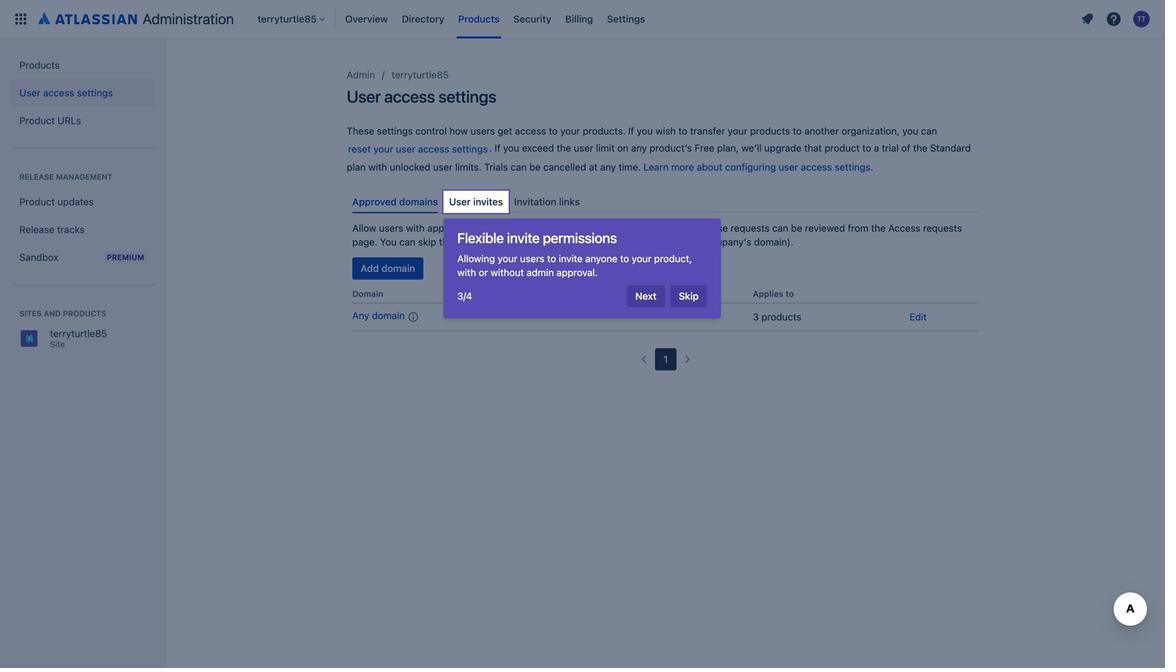 Task type: vqa. For each thing, say whether or not it's contained in the screenshot.
Status
no



Task type: locate. For each thing, give the bounding box(es) containing it.
domains up if at the left top of page
[[499, 222, 537, 234]]

1 horizontal spatial products
[[459, 13, 500, 25]]

0 vertical spatial domain
[[622, 236, 655, 248]]

domain
[[622, 236, 655, 248], [382, 263, 415, 274], [372, 310, 405, 321]]

1
[[664, 354, 668, 365]]

product up release tracks
[[19, 196, 55, 207]]

a right trust on the top
[[577, 236, 582, 248]]

user
[[574, 142, 594, 154], [396, 143, 416, 155], [433, 161, 453, 173], [779, 161, 799, 173]]

to up upgrade
[[793, 125, 802, 137]]

user
[[347, 87, 381, 106], [19, 87, 41, 99], [449, 196, 471, 207]]

0 vertical spatial release
[[19, 172, 54, 181]]

0 horizontal spatial these
[[347, 125, 375, 137]]

if right .
[[495, 142, 501, 154]]

2 horizontal spatial users
[[520, 253, 545, 264]]

tab list
[[347, 190, 985, 213]]

add domain
[[361, 263, 415, 274]]

1 vertical spatial terryturtle85
[[50, 328, 107, 339]]

domain down you
[[382, 263, 415, 274]]

site
[[50, 339, 65, 349]]

you right if at the left top of page
[[535, 236, 551, 248]]

products link
[[454, 8, 504, 30], [11, 51, 155, 79]]

1 product from the top
[[19, 115, 55, 126]]

1 horizontal spatial if
[[629, 125, 635, 137]]

users inside these settings control how users get access to your products. if you wish to transfer your products to another organization, you can reset your user access settings
[[471, 125, 495, 137]]

any
[[353, 310, 370, 321]]

specific
[[585, 236, 620, 248]]

to right anyone
[[621, 253, 630, 264]]

product for product urls
[[19, 115, 55, 126]]

urls
[[57, 115, 81, 126]]

products up terryturtle85 site
[[63, 309, 106, 318]]

2 horizontal spatial user
[[449, 196, 471, 207]]

user down upgrade
[[779, 161, 799, 173]]

1 horizontal spatial user
[[347, 87, 381, 106]]

products up upgrade
[[751, 125, 791, 137]]

1 vertical spatial with
[[406, 222, 425, 234]]

1 vertical spatial if
[[495, 142, 501, 154]]

product for product updates
[[19, 196, 55, 207]]

0 vertical spatial if
[[629, 125, 635, 137]]

products
[[751, 125, 791, 137], [63, 309, 106, 318], [762, 311, 802, 323]]

2 requests from the left
[[924, 222, 963, 234]]

these
[[347, 125, 375, 137], [701, 222, 729, 234]]

1 horizontal spatial terryturtle85
[[392, 69, 449, 80]]

2 vertical spatial users
[[520, 253, 545, 264]]

0 horizontal spatial with
[[369, 161, 387, 173]]

settings up how at the top left of the page
[[439, 87, 497, 106]]

1 vertical spatial be
[[792, 222, 803, 234]]

products left security
[[459, 13, 500, 25]]

approved domains
[[353, 196, 438, 207]]

users up .
[[471, 125, 495, 137]]

permissions
[[543, 230, 617, 246]]

.     if you exceed the user limit on any product's free plan, we'll upgrade that product to a trial of the standard plan with unlocked user limits.     trials can be cancelled at any time.
[[347, 142, 972, 173]]

release
[[19, 172, 54, 181], [19, 224, 54, 235]]

to
[[549, 125, 558, 137], [679, 125, 688, 137], [793, 125, 802, 137], [863, 142, 872, 154], [539, 222, 548, 234], [621, 222, 630, 234], [547, 253, 556, 264], [621, 253, 630, 264], [786, 289, 794, 299]]

requests right access
[[924, 222, 963, 234]]

you left wish
[[637, 125, 653, 137]]

settings up limits.
[[452, 143, 488, 155]]

0 vertical spatial these
[[347, 125, 375, 137]]

atlassian image
[[38, 10, 137, 26], [38, 10, 137, 26]]

access
[[384, 87, 435, 106], [43, 87, 74, 99], [515, 125, 546, 137], [418, 143, 450, 155], [801, 161, 833, 173], [588, 222, 619, 234]]

invitation
[[514, 196, 557, 207]]

can up domain).
[[773, 222, 789, 234]]

terryturtle85 for terryturtle85 site
[[50, 328, 107, 339]]

terryturtle85 down directory link
[[392, 69, 449, 80]]

0 horizontal spatial terryturtle85
[[50, 328, 107, 339]]

terryturtle85
[[392, 69, 449, 80], [50, 328, 107, 339]]

release up 'product updates'
[[19, 172, 54, 181]]

user up the unlocked
[[396, 143, 416, 155]]

sandbox
[[19, 252, 58, 263]]

domains down the unlocked
[[399, 196, 438, 207]]

1 vertical spatial domains
[[499, 222, 537, 234]]

user down admin link
[[347, 87, 381, 106]]

can up standard
[[922, 125, 938, 137]]

0 vertical spatial a
[[875, 142, 880, 154]]

domain inside allow users with approved email domains to request access to your products. these requests can be reviewed from the access requests page. you can skip the review process if you trust a specific domain (e.g. your company's domain).
[[622, 236, 655, 248]]

product left the urls
[[19, 115, 55, 126]]

0 vertical spatial users
[[471, 125, 495, 137]]

0 horizontal spatial invite
[[507, 230, 540, 246]]

1 vertical spatial these
[[701, 222, 729, 234]]

1 vertical spatial release
[[19, 224, 54, 235]]

0 vertical spatial domains
[[399, 196, 438, 207]]

allow
[[353, 222, 377, 234]]

0 horizontal spatial products
[[19, 59, 60, 71]]

access down that
[[801, 161, 833, 173]]

2 vertical spatial with
[[458, 267, 476, 278]]

to up admin
[[547, 253, 556, 264]]

settings.
[[835, 161, 874, 173]]

or
[[479, 267, 488, 278]]

1 vertical spatial products.
[[655, 222, 698, 234]]

users up admin
[[520, 253, 545, 264]]

0 vertical spatial terryturtle85
[[392, 69, 449, 80]]

premium
[[107, 253, 144, 262]]

2 product from the top
[[19, 196, 55, 207]]

reviewed
[[805, 222, 846, 234]]

plan,
[[718, 142, 739, 154]]

you
[[380, 236, 397, 248]]

administration banner
[[0, 0, 1166, 39]]

0 horizontal spatial be
[[530, 161, 541, 173]]

0 vertical spatial products.
[[583, 125, 626, 137]]

can right you
[[400, 236, 416, 248]]

user invites
[[449, 196, 503, 207]]

product updates
[[19, 196, 94, 207]]

pagination element
[[633, 348, 699, 371]]

to down organization,
[[863, 142, 872, 154]]

about
[[697, 161, 723, 173]]

be down exceed
[[530, 161, 541, 173]]

the right "of"
[[914, 142, 928, 154]]

2 vertical spatial domain
[[372, 310, 405, 321]]

any
[[632, 142, 647, 154], [601, 161, 616, 173]]

approved
[[353, 196, 397, 207]]

with inside allow users with approved email domains to request access to your products. these requests can be reviewed from the access requests page. you can skip the review process if you trust a specific domain (e.g. your company's domain).
[[406, 222, 425, 234]]

1 horizontal spatial domains
[[499, 222, 537, 234]]

0 vertical spatial any
[[632, 142, 647, 154]]

these up reset
[[347, 125, 375, 137]]

with up skip
[[406, 222, 425, 234]]

domain).
[[755, 236, 794, 248]]

with inside '.     if you exceed the user limit on any product's free plan, we'll upgrade that product to a trial of the standard plan with unlocked user limits.     trials can be cancelled at any time.'
[[369, 161, 387, 173]]

user access settings down terryturtle85 "link"
[[347, 87, 497, 106]]

1 horizontal spatial these
[[701, 222, 729, 234]]

requests up company's
[[731, 222, 770, 234]]

release tracks link
[[11, 216, 155, 244]]

be up domain).
[[792, 222, 803, 234]]

0 vertical spatial products link
[[454, 8, 504, 30]]

1 horizontal spatial products.
[[655, 222, 698, 234]]

0 horizontal spatial requests
[[731, 222, 770, 234]]

a inside '.     if you exceed the user limit on any product's free plan, we'll upgrade that product to a trial of the standard plan with unlocked user limits.     trials can be cancelled at any time.'
[[875, 142, 880, 154]]

products. up limit
[[583, 125, 626, 137]]

access up specific
[[588, 222, 619, 234]]

edit button
[[910, 310, 927, 324]]

2 horizontal spatial with
[[458, 267, 476, 278]]

1 horizontal spatial a
[[875, 142, 880, 154]]

company's
[[703, 236, 752, 248]]

limits.
[[456, 161, 482, 173]]

tab
[[449, 195, 503, 209]]

1 vertical spatial any
[[601, 161, 616, 173]]

flexible
[[458, 230, 504, 246]]

security link
[[510, 8, 556, 30]]

your
[[561, 125, 581, 137], [728, 125, 748, 137], [374, 143, 394, 155], [633, 222, 653, 234], [681, 236, 701, 248], [498, 253, 518, 264], [632, 253, 652, 264]]

settings
[[439, 87, 497, 106], [77, 87, 113, 99], [377, 125, 413, 137], [452, 143, 488, 155]]

3/4
[[458, 290, 472, 302]]

unlocked
[[390, 161, 431, 173]]

release for release tracks
[[19, 224, 54, 235]]

0 vertical spatial product
[[19, 115, 55, 126]]

0 vertical spatial be
[[530, 161, 541, 173]]

how
[[450, 125, 468, 137]]

products link up product urls link
[[11, 51, 155, 79]]

0 horizontal spatial users
[[379, 222, 404, 234]]

administration link
[[33, 8, 240, 30]]

with left or
[[458, 267, 476, 278]]

directory link
[[398, 8, 449, 30]]

of
[[902, 142, 911, 154]]

with right plan
[[369, 161, 387, 173]]

0 horizontal spatial a
[[577, 236, 582, 248]]

product urls
[[19, 115, 81, 126]]

trials
[[485, 161, 508, 173]]

1 vertical spatial product
[[19, 196, 55, 207]]

settings inside user access settings 'link'
[[77, 87, 113, 99]]

invite down invitation
[[507, 230, 540, 246]]

2 release from the top
[[19, 224, 54, 235]]

products
[[459, 13, 500, 25], [19, 59, 60, 71]]

products inside these settings control how users get access to your products. if you wish to transfer your products to another organization, you can reset your user access settings
[[751, 125, 791, 137]]

1 vertical spatial a
[[577, 236, 582, 248]]

products. up (e.g.
[[655, 222, 698, 234]]

0 horizontal spatial domains
[[399, 196, 438, 207]]

if
[[629, 125, 635, 137], [495, 142, 501, 154]]

without
[[491, 267, 524, 278]]

product urls link
[[11, 107, 155, 135]]

products inside global navigation element
[[459, 13, 500, 25]]

1 horizontal spatial with
[[406, 222, 425, 234]]

0 vertical spatial products
[[459, 13, 500, 25]]

these inside allow users with approved email domains to request access to your products. these requests can be reviewed from the access requests page. you can skip the review process if you trust a specific domain (e.g. your company's domain).
[[701, 222, 729, 234]]

0 horizontal spatial any
[[601, 161, 616, 173]]

you up "of"
[[903, 125, 919, 137]]

1 horizontal spatial invite
[[559, 253, 583, 264]]

domain left (e.g.
[[622, 236, 655, 248]]

you down get
[[503, 142, 520, 154]]

transfer
[[691, 125, 726, 137]]

user up product urls
[[19, 87, 41, 99]]

invite up approval.
[[559, 253, 583, 264]]

on
[[618, 142, 629, 154]]

administration
[[143, 10, 234, 27]]

3 products
[[753, 311, 802, 323]]

with
[[369, 161, 387, 173], [406, 222, 425, 234], [458, 267, 476, 278]]

users inside flexible invite permissions allowing your users to invite anyone to your product, with or without admin approval.
[[520, 253, 545, 264]]

products up user access settings 'link'
[[19, 59, 60, 71]]

0 horizontal spatial user
[[19, 87, 41, 99]]

domain inside button
[[382, 263, 415, 274]]

terryturtle85 down sites and products
[[50, 328, 107, 339]]

domains
[[399, 196, 438, 207], [499, 222, 537, 234]]

user access settings link
[[11, 79, 155, 107]]

settings up product urls link
[[77, 87, 113, 99]]

to up exceed
[[549, 125, 558, 137]]

0 vertical spatial with
[[369, 161, 387, 173]]

1 horizontal spatial any
[[632, 142, 647, 154]]

0 horizontal spatial products.
[[583, 125, 626, 137]]

the
[[557, 142, 572, 154], [914, 142, 928, 154], [872, 222, 886, 234], [439, 236, 454, 248]]

products link left security link
[[454, 8, 504, 30]]

be
[[530, 161, 541, 173], [792, 222, 803, 234]]

domain inside button
[[372, 310, 405, 321]]

a left the trial
[[875, 142, 880, 154]]

0 horizontal spatial if
[[495, 142, 501, 154]]

if inside these settings control how users get access to your products. if you wish to transfer your products to another organization, you can reset your user access settings
[[629, 125, 635, 137]]

1 vertical spatial products link
[[11, 51, 155, 79]]

1 horizontal spatial user access settings
[[347, 87, 497, 106]]

users inside allow users with approved email domains to request access to your products. these requests can be reviewed from the access requests page. you can skip the review process if you trust a specific domain (e.g. your company's domain).
[[379, 222, 404, 234]]

1 horizontal spatial requests
[[924, 222, 963, 234]]

global navigation element
[[8, 0, 1077, 39]]

any right at
[[601, 161, 616, 173]]

invite
[[507, 230, 540, 246], [559, 253, 583, 264]]

0 horizontal spatial user access settings
[[19, 87, 113, 99]]

domain right any
[[372, 310, 405, 321]]

that
[[805, 142, 822, 154]]

1 vertical spatial products
[[19, 59, 60, 71]]

1 horizontal spatial users
[[471, 125, 495, 137]]

email
[[472, 222, 496, 234]]

reset your user access settings button
[[347, 138, 490, 160]]

1 vertical spatial users
[[379, 222, 404, 234]]

any right on
[[632, 142, 647, 154]]

next button
[[627, 285, 665, 307]]

1 horizontal spatial be
[[792, 222, 803, 234]]

user access settings up the urls
[[19, 87, 113, 99]]

access up product urls
[[43, 87, 74, 99]]

1 release from the top
[[19, 172, 54, 181]]

can right trials
[[511, 161, 527, 173]]

1 vertical spatial invite
[[559, 253, 583, 264]]

if up on
[[629, 125, 635, 137]]

1 vertical spatial domain
[[382, 263, 415, 274]]

the up cancelled
[[557, 142, 572, 154]]

users up you
[[379, 222, 404, 234]]

2 user access settings from the left
[[19, 87, 113, 99]]

release up sandbox
[[19, 224, 54, 235]]

the right from
[[872, 222, 886, 234]]

a
[[875, 142, 880, 154], [577, 236, 582, 248]]

user left invites
[[449, 196, 471, 207]]

products down applies to
[[762, 311, 802, 323]]

these up company's
[[701, 222, 729, 234]]



Task type: describe. For each thing, give the bounding box(es) containing it.
to right applies
[[786, 289, 794, 299]]

product's
[[650, 142, 692, 154]]

access down control
[[418, 143, 450, 155]]

domain
[[353, 289, 384, 299]]

to left request
[[539, 222, 548, 234]]

access down terryturtle85 "link"
[[384, 87, 435, 106]]

release for release management
[[19, 172, 54, 181]]

plan
[[347, 161, 366, 173]]

can inside these settings control how users get access to your products. if you wish to transfer your products to another organization, you can reset your user access settings
[[922, 125, 938, 137]]

these inside these settings control how users get access to your products. if you wish to transfer your products to another organization, you can reset your user access settings
[[347, 125, 375, 137]]

user inside these settings control how users get access to your products. if you wish to transfer your products to another organization, you can reset your user access settings
[[396, 143, 416, 155]]

billing link
[[561, 8, 598, 30]]

product,
[[655, 253, 693, 264]]

management
[[56, 172, 112, 181]]

upgrade
[[765, 142, 802, 154]]

terryturtle85 for terryturtle85
[[392, 69, 449, 80]]

the down approved on the left of page
[[439, 236, 454, 248]]

to right permissions
[[621, 222, 630, 234]]

overview
[[345, 13, 388, 25]]

access inside allow users with approved email domains to request access to your products. these requests can be reviewed from the access requests page. you can skip the review process if you trust a specific domain (e.g. your company's domain).
[[588, 222, 619, 234]]

configuring
[[726, 161, 776, 173]]

security
[[514, 13, 552, 25]]

flexible invite permissions allowing your users to invite anyone to your product, with or without admin approval.
[[458, 230, 693, 278]]

sites
[[19, 309, 42, 318]]

allowing
[[458, 253, 495, 264]]

process
[[488, 236, 524, 248]]

settings up reset your user access settings button
[[377, 125, 413, 137]]

approved
[[428, 222, 470, 234]]

learn more about configuring user access settings. link
[[644, 161, 874, 173]]

user access settings inside 'link'
[[19, 87, 113, 99]]

applies to
[[753, 289, 794, 299]]

1 requests from the left
[[731, 222, 770, 234]]

you inside '.     if you exceed the user limit on any product's free plan, we'll upgrade that product to a trial of the standard plan with unlocked user limits.     trials can be cancelled at any time.'
[[503, 142, 520, 154]]

0 vertical spatial invite
[[507, 230, 540, 246]]

get
[[498, 125, 513, 137]]

time.
[[619, 161, 641, 173]]

admin link
[[347, 67, 375, 83]]

more
[[672, 161, 695, 173]]

tab list containing approved domains
[[347, 190, 985, 213]]

access inside 'link'
[[43, 87, 74, 99]]

admin
[[347, 69, 375, 80]]

1 user access settings from the left
[[347, 87, 497, 106]]

add domain button
[[353, 257, 424, 280]]

admin
[[527, 267, 554, 278]]

products. inside allow users with approved email domains to request access to your products. these requests can be reviewed from the access requests page. you can skip the review process if you trust a specific domain (e.g. your company's domain).
[[655, 222, 698, 234]]

invites
[[473, 196, 503, 207]]

1 horizontal spatial products link
[[454, 8, 504, 30]]

organization,
[[842, 125, 900, 137]]

terryturtle85 link
[[392, 67, 449, 83]]

approval.
[[557, 267, 598, 278]]

to inside '.     if you exceed the user limit on any product's free plan, we'll upgrade that product to a trial of the standard plan with unlocked user limits.     trials can be cancelled at any time.'
[[863, 142, 872, 154]]

learn
[[644, 161, 669, 173]]

trust
[[553, 236, 574, 248]]

settings link
[[603, 8, 650, 30]]

be inside '.     if you exceed the user limit on any product's free plan, we'll upgrade that product to a trial of the standard plan with unlocked user limits.     trials can be cancelled at any time.'
[[530, 161, 541, 173]]

access
[[889, 222, 921, 234]]

free
[[695, 142, 715, 154]]

overview link
[[341, 8, 392, 30]]

release tracks
[[19, 224, 85, 235]]

wish
[[656, 125, 676, 137]]

1 button
[[656, 348, 677, 371]]

review
[[456, 236, 485, 248]]

info image
[[405, 309, 422, 326]]

product
[[825, 142, 860, 154]]

directory
[[402, 13, 445, 25]]

tracks
[[57, 224, 85, 235]]

we'll
[[742, 142, 762, 154]]

standard
[[931, 142, 972, 154]]

0 horizontal spatial products link
[[11, 51, 155, 79]]

limit
[[596, 142, 615, 154]]

anyone
[[586, 253, 618, 264]]

another
[[805, 125, 839, 137]]

any domain
[[353, 310, 405, 321]]

terryturtle85 site
[[50, 328, 107, 349]]

to right wish
[[679, 125, 688, 137]]

(e.g.
[[658, 236, 678, 248]]

user left limits.
[[433, 161, 453, 173]]

reset
[[348, 143, 371, 155]]

at
[[589, 161, 598, 173]]

can inside '.     if you exceed the user limit on any product's free plan, we'll upgrade that product to a trial of the standard plan with unlocked user limits.     trials can be cancelled at any time.'
[[511, 161, 527, 173]]

learn more about configuring user access settings.
[[644, 161, 874, 173]]

settings
[[607, 13, 646, 25]]

trial
[[882, 142, 899, 154]]

updates
[[57, 196, 94, 207]]

access up exceed
[[515, 125, 546, 137]]

with inside flexible invite permissions allowing your users to invite anyone to your product, with or without admin approval.
[[458, 267, 476, 278]]

3
[[753, 311, 759, 323]]

domain for add domain
[[382, 263, 415, 274]]

if inside '.     if you exceed the user limit on any product's free plan, we'll upgrade that product to a trial of the standard plan with unlocked user limits.     trials can be cancelled at any time.'
[[495, 142, 501, 154]]

be inside allow users with approved email domains to request access to your products. these requests can be reviewed from the access requests page. you can skip the review process if you trust a specific domain (e.g. your company's domain).
[[792, 222, 803, 234]]

and
[[44, 309, 61, 318]]

products. inside these settings control how users get access to your products. if you wish to transfer your products to another organization, you can reset your user access settings
[[583, 125, 626, 137]]

domain for any domain
[[372, 310, 405, 321]]

domains inside allow users with approved email domains to request access to your products. these requests can be reviewed from the access requests page. you can skip the review process if you trust a specific domain (e.g. your company's domain).
[[499, 222, 537, 234]]

user for reset your user access settings
[[347, 87, 381, 106]]

billing
[[566, 13, 594, 25]]

exceed
[[522, 142, 554, 154]]

user for add domain
[[449, 196, 471, 207]]

page.
[[353, 236, 378, 248]]

you inside allow users with approved email domains to request access to your products. these requests can be reviewed from the access requests page. you can skip the review process if you trust a specific domain (e.g. your company's domain).
[[535, 236, 551, 248]]

these settings control how users get access to your products. if you wish to transfer your products to another organization, you can reset your user access settings
[[347, 125, 938, 155]]

any domain button
[[353, 309, 422, 326]]

user up at
[[574, 142, 594, 154]]

user inside 'link'
[[19, 87, 41, 99]]

links
[[559, 196, 580, 207]]

next
[[636, 290, 657, 302]]

cancelled
[[544, 161, 587, 173]]

sites and products
[[19, 309, 106, 318]]

a inside allow users with approved email domains to request access to your products. these requests can be reviewed from the access requests page. you can skip the review process if you trust a specific domain (e.g. your company's domain).
[[577, 236, 582, 248]]

.
[[490, 142, 492, 154]]



